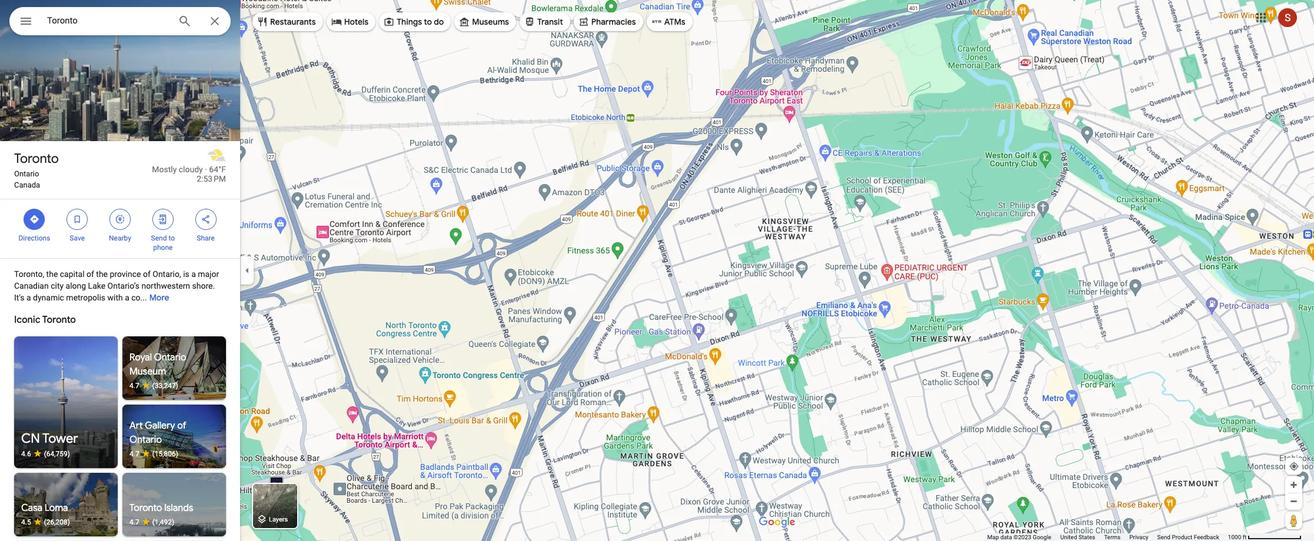 Task type: vqa. For each thing, say whether or not it's contained in the screenshot.


Task type: locate. For each thing, give the bounding box(es) containing it.
64°f
[[209, 165, 226, 174]]


[[72, 213, 83, 226]]

a
[[191, 270, 196, 279], [26, 293, 31, 303], [125, 293, 129, 303]]

mostly
[[152, 165, 177, 174]]

atms
[[665, 16, 686, 27]]

google account: sheryl atherton  
(sheryl.atherton@adept.ai) image
[[1279, 8, 1298, 27]]

collapse side panel image
[[241, 264, 254, 277]]

toronto up (1,492) at the left bottom of page
[[130, 503, 162, 515]]

ontario up canada
[[14, 170, 39, 178]]

phone
[[153, 244, 173, 252]]

0 vertical spatial send
[[151, 234, 167, 243]]

2 4.7 from the top
[[130, 450, 139, 459]]

send product feedback button
[[1158, 534, 1220, 542]]

1 horizontal spatial the
[[96, 270, 108, 279]]

4.7
[[130, 382, 139, 390], [130, 450, 139, 459], [130, 519, 139, 527]]

 search field
[[9, 7, 231, 38]]

privacy button
[[1130, 534, 1149, 542]]

of right gallery
[[177, 420, 186, 432]]

1 horizontal spatial a
[[125, 293, 129, 303]]

4.7 left (1,492) at the left bottom of page
[[130, 519, 139, 527]]

2 vertical spatial toronto
[[130, 503, 162, 515]]

send
[[151, 234, 167, 243], [1158, 535, 1171, 541]]

to up phone
[[169, 234, 175, 243]]

1 vertical spatial 4.7
[[130, 450, 139, 459]]

4.7 down museum
[[130, 382, 139, 390]]

directions
[[19, 234, 50, 243]]

send up phone
[[151, 234, 167, 243]]

(64,759)
[[44, 450, 70, 459]]

do
[[434, 16, 444, 27]]

to left do
[[424, 16, 432, 27]]

terms
[[1105, 535, 1121, 541]]

restaurants
[[270, 16, 316, 27]]

main content containing toronto
[[0, 0, 240, 542]]

to inside send to phone
[[169, 234, 175, 243]]

hotels button
[[327, 8, 376, 36]]

city
[[51, 281, 64, 291]]

ontario inside royal ontario museum
[[154, 352, 186, 364]]

atms button
[[647, 8, 693, 36]]

1 vertical spatial ontario
[[154, 352, 186, 364]]

it's
[[14, 293, 24, 303]]

of left "ontario,"
[[143, 270, 151, 279]]

canadian
[[14, 281, 49, 291]]

a right 'it's'
[[26, 293, 31, 303]]


[[158, 213, 168, 226]]

the up the 'city'
[[46, 270, 58, 279]]

of up lake
[[87, 270, 94, 279]]

with
[[107, 293, 123, 303]]

4.5 stars 26,208 reviews image
[[21, 518, 111, 528]]

toronto up canada
[[14, 151, 59, 167]]

1 horizontal spatial to
[[424, 16, 432, 27]]

a right is at left
[[191, 270, 196, 279]]

ontario inside art gallery of ontario
[[130, 435, 162, 446]]

2 vertical spatial 4.7
[[130, 519, 139, 527]]

loma
[[45, 503, 68, 515]]

pharmacies
[[592, 16, 636, 27]]

0 horizontal spatial of
[[87, 270, 94, 279]]

2 horizontal spatial a
[[191, 270, 196, 279]]

0 vertical spatial 4.7
[[130, 382, 139, 390]]

lake
[[88, 281, 105, 291]]

show your location image
[[1289, 462, 1300, 472]]

toronto for toronto islands
[[130, 503, 162, 515]]

2 vertical spatial ontario
[[130, 435, 162, 446]]

product
[[1172, 535, 1193, 541]]

footer containing map data ©2023 google
[[988, 534, 1229, 542]]

ontario's
[[107, 281, 140, 291]]

1 vertical spatial send
[[1158, 535, 1171, 541]]

Toronto field
[[9, 7, 231, 35]]

iconic toronto
[[14, 314, 76, 326]]

1 horizontal spatial send
[[1158, 535, 1171, 541]]

map
[[988, 535, 999, 541]]

send product feedback
[[1158, 535, 1220, 541]]

more
[[149, 293, 169, 303]]


[[19, 13, 33, 29]]

send to phone
[[151, 234, 175, 252]]

None field
[[47, 14, 168, 28]]

art gallery of ontario
[[130, 420, 186, 446]]


[[115, 213, 125, 226]]

of
[[87, 270, 94, 279], [143, 270, 151, 279], [177, 420, 186, 432]]

united states button
[[1061, 534, 1096, 542]]

4.7 inside image
[[130, 382, 139, 390]]

ontario for royal
[[154, 352, 186, 364]]

0 horizontal spatial to
[[169, 234, 175, 243]]

museum
[[130, 366, 166, 378]]

ontario inside toronto ontario canada
[[14, 170, 39, 178]]

send left product
[[1158, 535, 1171, 541]]

footer
[[988, 534, 1229, 542]]

1000 ft
[[1229, 535, 1247, 541]]

united states
[[1061, 535, 1096, 541]]

3 4.7 from the top
[[130, 519, 139, 527]]

ontario up museum
[[154, 352, 186, 364]]

4.7 for royal ontario museum
[[130, 382, 139, 390]]

museums button
[[455, 8, 516, 36]]

2 horizontal spatial of
[[177, 420, 186, 432]]

0 horizontal spatial the
[[46, 270, 58, 279]]

main content
[[0, 0, 240, 542]]

united
[[1061, 535, 1078, 541]]

1 vertical spatial to
[[169, 234, 175, 243]]

toronto, the capital of the province of ontario, is a major canadian city along lake ontario's northwestern shore. it's a dynamic metropolis with a co...
[[14, 270, 219, 303]]

zoom in image
[[1290, 481, 1299, 490]]

show street view coverage image
[[1286, 512, 1303, 530]]

send for send to phone
[[151, 234, 167, 243]]

data
[[1001, 535, 1013, 541]]

1000
[[1229, 535, 1242, 541]]

to inside button
[[424, 16, 432, 27]]

a right with
[[125, 293, 129, 303]]

1 the from the left
[[46, 270, 58, 279]]

0 vertical spatial ontario
[[14, 170, 39, 178]]

terms button
[[1105, 534, 1121, 542]]

the up lake
[[96, 270, 108, 279]]

nearby
[[109, 234, 131, 243]]

1 4.7 from the top
[[130, 382, 139, 390]]

2 the from the left
[[96, 270, 108, 279]]

1 horizontal spatial of
[[143, 270, 151, 279]]

zoom out image
[[1290, 497, 1299, 506]]

send inside send to phone
[[151, 234, 167, 243]]

0 horizontal spatial send
[[151, 234, 167, 243]]

(33,247)
[[152, 382, 178, 390]]

metropolis
[[66, 293, 105, 303]]

0 horizontal spatial a
[[26, 293, 31, 303]]

4.7 down art
[[130, 450, 139, 459]]

(15,806)
[[152, 450, 178, 459]]

museums
[[472, 16, 509, 27]]

ontario down art
[[130, 435, 162, 446]]

save
[[70, 234, 85, 243]]

ft
[[1243, 535, 1247, 541]]

0 vertical spatial to
[[424, 16, 432, 27]]

dynamic
[[33, 293, 64, 303]]

toronto down dynamic
[[42, 314, 76, 326]]

to for do
[[424, 16, 432, 27]]

0 vertical spatial toronto
[[14, 151, 59, 167]]

©2023
[[1014, 535, 1032, 541]]

send inside button
[[1158, 535, 1171, 541]]

ontario
[[14, 170, 39, 178], [154, 352, 186, 364], [130, 435, 162, 446]]



Task type: describe. For each thing, give the bounding box(es) containing it.
royal ontario museum
[[130, 352, 186, 378]]

tower
[[42, 431, 78, 447]]

privacy
[[1130, 535, 1149, 541]]

ontario for toronto
[[14, 170, 39, 178]]

transit button
[[520, 8, 570, 36]]

casa
[[21, 503, 42, 515]]

4.7 stars 1,492 reviews image
[[130, 518, 219, 528]]

send for send product feedback
[[1158, 535, 1171, 541]]

2:53 pm
[[197, 174, 226, 184]]

restaurants button
[[253, 8, 323, 36]]

co...
[[131, 293, 147, 303]]

cn tower
[[21, 431, 78, 447]]

art
[[130, 420, 143, 432]]

1 vertical spatial toronto
[[42, 314, 76, 326]]

footer inside google maps element
[[988, 534, 1229, 542]]

4.6 stars 64,759 reviews image
[[21, 450, 111, 459]]

shore.
[[192, 281, 215, 291]]

islands
[[164, 503, 193, 515]]

cn
[[21, 431, 40, 447]]

4.5
[[21, 519, 31, 527]]

province
[[110, 270, 141, 279]]

iconic
[[14, 314, 40, 326]]

more button
[[149, 283, 169, 313]]

transit
[[537, 16, 563, 27]]

mostly cloudy · 64°f 2:53 pm
[[152, 165, 226, 184]]

is
[[183, 270, 189, 279]]

hotels
[[344, 16, 369, 27]]


[[201, 213, 211, 226]]

ontario,
[[153, 270, 181, 279]]

(26,208)
[[44, 519, 70, 527]]


[[29, 213, 40, 226]]

things
[[397, 16, 422, 27]]

feedback
[[1194, 535, 1220, 541]]

casa loma
[[21, 503, 68, 515]]

4.6
[[21, 450, 31, 459]]

capital
[[60, 270, 85, 279]]

4.7 for art gallery of ontario
[[130, 450, 139, 459]]

4.7 stars 15,806 reviews image
[[130, 450, 219, 459]]

to for phone
[[169, 234, 175, 243]]

states
[[1079, 535, 1096, 541]]

toronto,
[[14, 270, 44, 279]]

along
[[66, 281, 86, 291]]

 button
[[9, 7, 42, 38]]

share
[[197, 234, 215, 243]]

layers
[[269, 517, 288, 524]]

4.7 stars 33,247 reviews image
[[130, 382, 219, 391]]

royal
[[130, 352, 152, 364]]

·
[[205, 165, 207, 174]]

toronto islands
[[130, 503, 193, 515]]

northwestern
[[142, 281, 190, 291]]

toronto for toronto ontario canada
[[14, 151, 59, 167]]

gallery
[[145, 420, 175, 432]]

things to do
[[397, 16, 444, 27]]

google
[[1033, 535, 1052, 541]]

cloudy
[[179, 165, 203, 174]]

1000 ft button
[[1229, 535, 1302, 541]]

things to do button
[[379, 8, 451, 36]]

major
[[198, 270, 219, 279]]

canada
[[14, 181, 40, 190]]

google maps element
[[0, 0, 1315, 542]]

(1,492)
[[152, 519, 174, 527]]

4.7 for toronto islands
[[130, 519, 139, 527]]

of inside art gallery of ontario
[[177, 420, 186, 432]]

map data ©2023 google
[[988, 535, 1052, 541]]

toronto ontario canada
[[14, 151, 59, 190]]

pharmacies button
[[574, 8, 643, 36]]

none field inside toronto field
[[47, 14, 168, 28]]

toronto weather image
[[207, 146, 226, 165]]

actions for toronto region
[[0, 200, 240, 258]]



